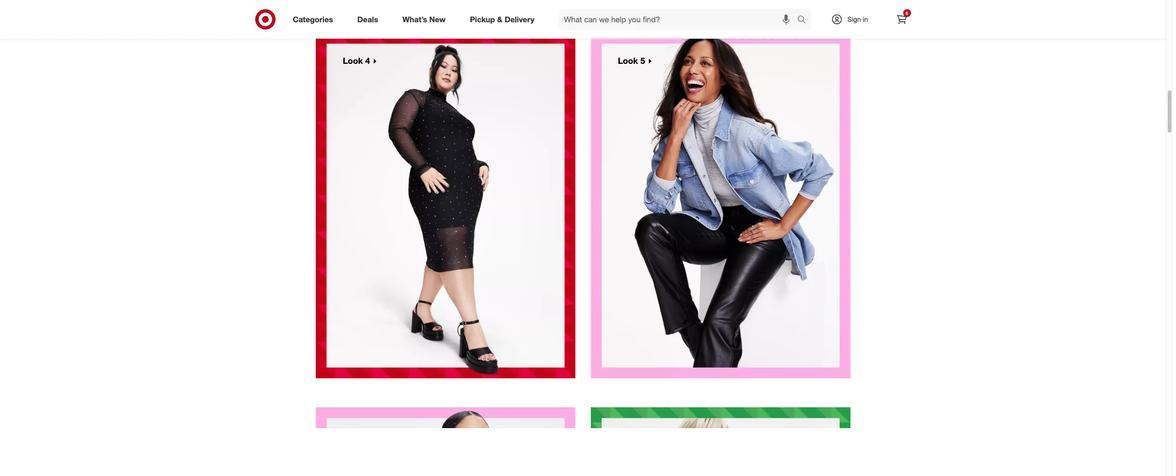 Task type: describe. For each thing, give the bounding box(es) containing it.
delivery
[[505, 14, 535, 24]]

▸ for look 5 ▸
[[648, 56, 652, 66]]

What can we help you find? suggestions appear below search field
[[558, 9, 800, 30]]

search
[[793, 15, 816, 25]]

new
[[429, 14, 446, 24]]

deals
[[357, 14, 378, 24]]

▸ for look 7 ▸
[[648, 431, 652, 441]]

▸ for look 4 ▸
[[372, 56, 377, 66]]

6
[[906, 10, 909, 16]]

sign in link
[[823, 9, 883, 30]]

look 7: sleek black pants paired with an open white blouse and rockstar black moto jacket with delicate heels. image
[[591, 408, 851, 477]]

look 4 ▸
[[333, 56, 377, 66]]

look 7 ▸ link
[[583, 400, 858, 477]]

&
[[497, 14, 503, 24]]

look 6: silver metallic pants with a soft white mock turtleneck sweater and metallic hoops. image
[[316, 408, 575, 477]]

what's
[[402, 14, 427, 24]]

categories
[[293, 14, 333, 24]]

sign
[[848, 15, 861, 23]]

4
[[365, 56, 370, 66]]



Task type: locate. For each thing, give the bounding box(es) containing it.
▸ right 7
[[648, 431, 652, 441]]

look 7 ▸
[[609, 431, 652, 441]]

look 5 ▸
[[609, 56, 652, 66]]

6 link
[[891, 9, 913, 30]]

pickup & delivery
[[470, 14, 535, 24]]

5
[[641, 56, 645, 66]]

look
[[343, 56, 363, 66], [618, 56, 638, 66], [618, 431, 638, 441]]

look left 5
[[618, 56, 638, 66]]

look 4 ▸ link
[[308, 25, 583, 385]]

look 5 ▸ link
[[583, 25, 858, 385]]

look for 4
[[343, 56, 363, 66]]

sign in
[[848, 15, 868, 23]]

▸ right 5
[[648, 56, 652, 66]]

pickup & delivery link
[[462, 9, 547, 30]]

look left 7
[[618, 431, 638, 441]]

look 5: black faux-leather pants mixed with a light gray turtleneck and denim shirt. image
[[591, 33, 851, 379]]

what's new
[[402, 14, 446, 24]]

in
[[863, 15, 868, 23]]

look left 4
[[343, 56, 363, 66]]

look 4: chic black dress with subtle sparkly dots, the arms and thigh areas are mesh, giving it a classy transparent detail, paired with chunky black heels. image
[[316, 33, 575, 379]]

look for 7
[[618, 431, 638, 441]]

search button
[[793, 9, 816, 32]]

7
[[641, 431, 645, 441]]

pickup
[[470, 14, 495, 24]]

deals link
[[349, 9, 390, 30]]

▸ right 4
[[372, 56, 377, 66]]

look for 5
[[618, 56, 638, 66]]

what's new link
[[394, 9, 458, 30]]

▸
[[372, 56, 377, 66], [648, 56, 652, 66], [648, 431, 652, 441]]

categories link
[[285, 9, 345, 30]]



Task type: vqa. For each thing, say whether or not it's contained in the screenshot.
Type
no



